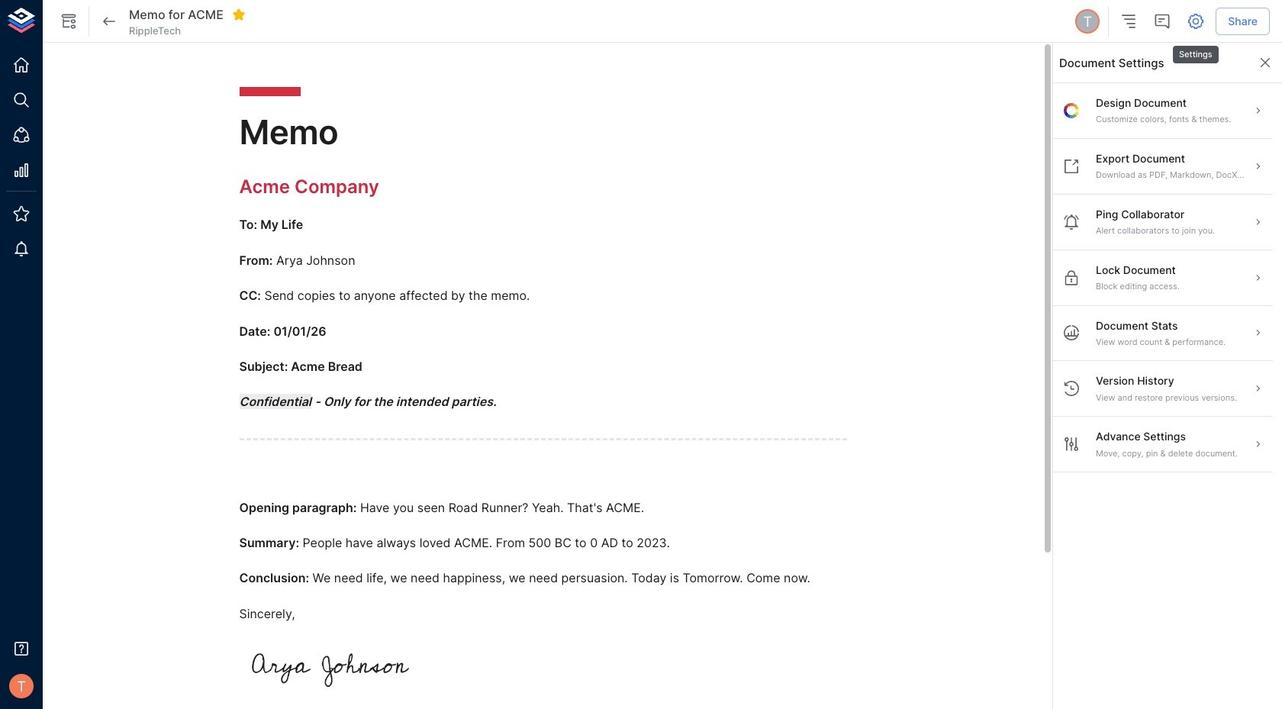 Task type: vqa. For each thing, say whether or not it's contained in the screenshot.
the charts
no



Task type: describe. For each thing, give the bounding box(es) containing it.
go back image
[[100, 12, 118, 31]]

settings image
[[1187, 12, 1205, 31]]



Task type: locate. For each thing, give the bounding box(es) containing it.
table of contents image
[[1120, 12, 1138, 31]]

show wiki image
[[60, 12, 78, 31]]

tooltip
[[1172, 35, 1220, 65]]

comments image
[[1153, 12, 1172, 31]]

remove favorite image
[[232, 8, 246, 21]]



